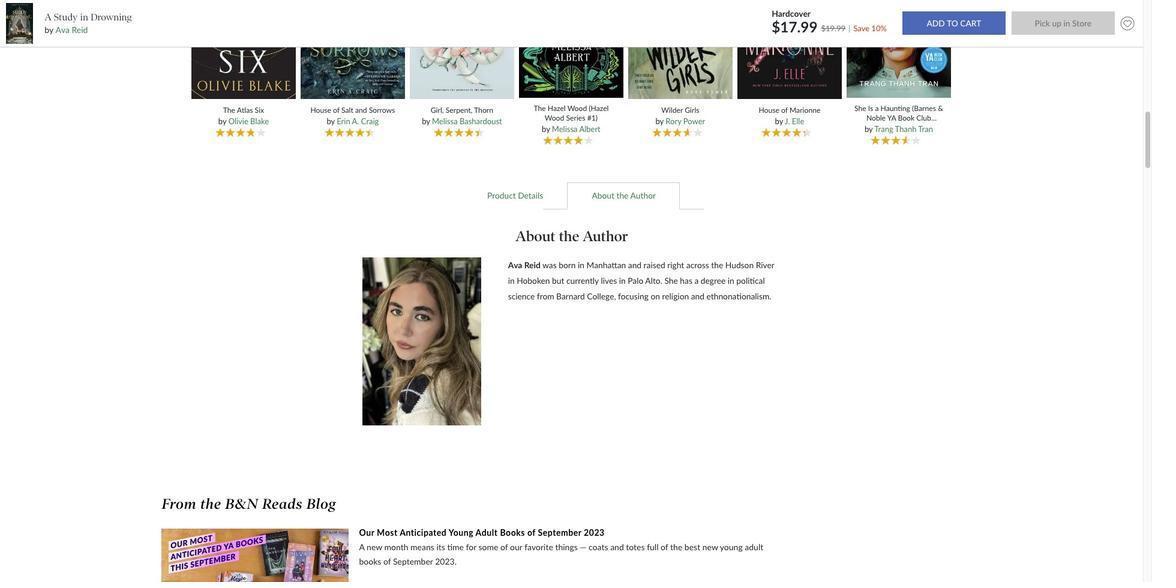 Task type: describe. For each thing, give the bounding box(es) containing it.
for
[[466, 542, 476, 552]]

in up science
[[508, 276, 515, 286]]

house of marionne link
[[745, 106, 834, 115]]

and inside our most anticipated young adult books of september 2023 a new month means its time for some of our favorite things — coats and totes full of the best new young adult books of september 2023.
[[610, 542, 624, 552]]

and inside house of salt and sorrows by erin a. craig
[[355, 106, 367, 115]]

$17.99 $19.99
[[772, 18, 846, 35]]

coats
[[589, 542, 608, 552]]

means
[[410, 542, 434, 552]]

from the b&n reads blog
[[162, 496, 336, 513]]

adult
[[745, 542, 763, 552]]

0 vertical spatial about the author
[[592, 190, 656, 200]]

$19.99
[[821, 23, 846, 33]]

in inside a study in drowning by ava reid
[[80, 11, 88, 23]]

rory
[[666, 117, 681, 126]]

the hazel wood (hazel wood series #1) element
[[517, 0, 628, 147]]

elle
[[792, 117, 804, 126]]

tab list containing product details
[[168, 182, 975, 209]]

our most anticipated young adult books of september 2023 link
[[359, 527, 605, 539]]

house of salt and sorrows link
[[308, 106, 397, 115]]

ya
[[887, 113, 896, 122]]

craig
[[361, 117, 379, 126]]

by inside a study in drowning by ava reid
[[45, 25, 53, 35]]

power
[[683, 117, 705, 126]]

reid inside about the author tab panel
[[524, 260, 541, 270]]

in left palo
[[619, 276, 626, 286]]

girl, serpent, thorn image
[[408, 0, 516, 100]]

in up ethnonationalism. at the bottom
[[728, 276, 734, 286]]

a inside our most anticipated young adult books of september 2023 a new month means its time for some of our favorite things — coats and totes full of the best new young adult books of september 2023.
[[359, 542, 365, 552]]

books
[[500, 528, 525, 538]]

the inside our most anticipated young adult books of september 2023 a new month means its time for some of our favorite things — coats and totes full of the best new young adult books of september 2023.
[[670, 542, 682, 552]]

she is a haunting (barnes & noble ya book club edition) image
[[845, 0, 953, 98]]

hazel
[[548, 104, 566, 113]]

—
[[580, 542, 587, 552]]

most
[[377, 528, 398, 538]]

j.
[[785, 117, 790, 126]]

by trang thanh tran
[[865, 124, 933, 134]]

month
[[384, 542, 408, 552]]

study
[[54, 11, 78, 23]]

she is a haunting (barnes & noble ya book club edition) link
[[854, 104, 943, 131]]

adult
[[476, 528, 498, 538]]

thanh
[[895, 124, 917, 134]]

author inside tab panel
[[583, 228, 628, 245]]

girl, serpent, thorn by melissa bashardoust
[[422, 106, 502, 126]]

our most anticipated young adult books of september 2023 a new month means its time for some of our favorite things — coats and totes full of the best new young adult books of september 2023.
[[359, 528, 763, 567]]

about the author link
[[568, 182, 680, 209]]

in right 'born'
[[578, 260, 584, 270]]

serpent,
[[446, 106, 472, 115]]

about inside tab list
[[592, 190, 614, 200]]

house of salt and sorrows image
[[299, 0, 407, 100]]

book
[[898, 113, 915, 122]]

of inside house of salt and sorrows by erin a. craig
[[333, 106, 340, 115]]

from
[[537, 291, 554, 301]]

by inside house of salt and sorrows by erin a. craig
[[327, 117, 335, 126]]

and up palo
[[628, 260, 642, 270]]

our most anticipated young adult books of september 2023 image
[[162, 529, 349, 582]]

currently
[[566, 276, 599, 286]]

science
[[508, 291, 535, 301]]

a inside 'she is a haunting (barnes & noble ya book club edition)'
[[875, 104, 879, 113]]

olivie
[[228, 117, 248, 126]]

girl,
[[431, 106, 444, 115]]

house of salt and sorrows element
[[299, 0, 410, 147]]

1 vertical spatial september
[[393, 556, 433, 567]]

1 horizontal spatial september
[[538, 528, 582, 538]]

wilder girls image
[[626, 0, 734, 100]]

of inside house of marionne by j. elle
[[781, 106, 788, 115]]

noble
[[866, 113, 886, 122]]

of right books
[[383, 556, 391, 567]]

time
[[447, 542, 464, 552]]

a inside a study in drowning by ava reid
[[45, 11, 51, 23]]

reid inside a study in drowning by ava reid
[[72, 25, 88, 35]]

totes
[[626, 542, 645, 552]]

erin a. craig link
[[337, 117, 379, 126]]

hardcover
[[772, 8, 811, 18]]

about the author tab panel
[[353, 209, 791, 462]]

raised
[[644, 260, 665, 270]]

the hazel wood (hazel wood series #1) by melissa albert
[[534, 104, 609, 134]]

olivie blake link
[[228, 117, 269, 126]]

melissa inside girl, serpent, thorn by melissa bashardoust
[[432, 117, 458, 126]]

trang
[[874, 124, 893, 134]]

0 horizontal spatial wood
[[545, 113, 564, 122]]

lives
[[601, 276, 617, 286]]

house of marionne element
[[736, 0, 847, 147]]

the inside tab list
[[617, 190, 629, 200]]

rory power link
[[666, 117, 705, 126]]

the atlas six by olivie blake
[[218, 106, 269, 126]]

melissa inside the hazel wood (hazel wood series #1) by melissa albert
[[552, 124, 578, 134]]

of left the our on the bottom
[[500, 542, 508, 552]]

&
[[938, 104, 943, 113]]

ava inside a study in drowning by ava reid
[[55, 25, 70, 35]]

by inside girl, serpent, thorn by melissa bashardoust
[[422, 117, 430, 126]]

1 horizontal spatial wood
[[567, 104, 587, 113]]

favorite
[[525, 542, 553, 552]]

anticipated
[[400, 528, 447, 538]]

but
[[552, 276, 564, 286]]

she is a haunting (barnes & noble ya book club edition) element
[[845, 0, 956, 147]]

$17.99
[[772, 18, 818, 35]]

albert
[[579, 124, 601, 134]]

she is a haunting (barnes & noble ya book club edition)
[[854, 104, 943, 131]]

atlas
[[237, 106, 253, 115]]

has
[[680, 276, 692, 286]]

option containing our most anticipated young adult books of september 2023
[[162, 527, 837, 582]]

the for wood
[[534, 104, 546, 113]]

the hazel wood (hazel wood series #1) image
[[517, 0, 625, 98]]

best
[[685, 542, 700, 552]]

was
[[542, 260, 557, 270]]

hoboken
[[517, 276, 550, 286]]



Task type: vqa. For each thing, say whether or not it's contained in the screenshot.
Kids​
no



Task type: locate. For each thing, give the bounding box(es) containing it.
drowning
[[91, 11, 132, 23]]

the left hazel in the left of the page
[[534, 104, 546, 113]]

trang thanh tran link
[[874, 124, 933, 134]]

tran
[[918, 124, 933, 134]]

across
[[686, 260, 709, 270]]

0 horizontal spatial author
[[583, 228, 628, 245]]

ava reid link
[[55, 25, 88, 35]]

1 horizontal spatial reid
[[524, 260, 541, 270]]

product details
[[487, 190, 543, 200]]

about the author inside tab panel
[[516, 228, 628, 245]]

add to wishlist image
[[1118, 14, 1137, 33]]

ava up hoboken
[[508, 260, 522, 270]]

the inside the atlas six by olivie blake
[[223, 106, 235, 115]]

option
[[162, 527, 837, 582]]

its
[[436, 542, 445, 552]]

j. elle link
[[785, 117, 804, 126]]

ava
[[55, 25, 70, 35], [508, 260, 522, 270]]

by left the "erin"
[[327, 117, 335, 126]]

house for j. elle
[[759, 106, 779, 115]]

0 horizontal spatial ava
[[55, 25, 70, 35]]

0 horizontal spatial the
[[223, 106, 235, 115]]

full
[[647, 542, 659, 552]]

melissa down series
[[552, 124, 578, 134]]

river
[[756, 260, 774, 270]]

a study in drowning image
[[6, 3, 33, 44]]

was born in manhattan and raised right across the hudson river in hoboken but currently lives in palo alto. she has a degree in political science from barnard college, focusing on religion and ethnonationalism.
[[508, 260, 774, 301]]

1 horizontal spatial author
[[630, 190, 656, 200]]

political
[[736, 276, 765, 286]]

new
[[367, 542, 382, 552], [703, 542, 718, 552]]

by inside house of marionne by j. elle
[[775, 117, 783, 126]]

and
[[355, 106, 367, 115], [628, 260, 642, 270], [691, 291, 704, 301], [610, 542, 624, 552]]

wood
[[567, 104, 587, 113], [545, 113, 564, 122]]

a down our
[[359, 542, 365, 552]]

a
[[875, 104, 879, 113], [694, 276, 699, 286]]

she inside 'she is a haunting (barnes & noble ya book club edition)'
[[854, 104, 866, 113]]

save 10%
[[853, 23, 887, 33]]

a study in drowning by ava reid
[[45, 11, 132, 35]]

from
[[162, 496, 196, 513]]

a left study
[[45, 11, 51, 23]]

house for erin a. craig
[[310, 106, 331, 115]]

0 horizontal spatial a
[[694, 276, 699, 286]]

young
[[720, 542, 743, 552]]

our
[[359, 528, 375, 538]]

1 horizontal spatial about
[[592, 190, 614, 200]]

of up favorite
[[527, 528, 536, 538]]

0 horizontal spatial house
[[310, 106, 331, 115]]

the
[[617, 190, 629, 200], [559, 228, 579, 245], [711, 260, 723, 270], [200, 496, 221, 513], [670, 542, 682, 552]]

by left olivie
[[218, 117, 226, 126]]

wilder girls element
[[626, 0, 737, 147]]

of
[[333, 106, 340, 115], [781, 106, 788, 115], [527, 528, 536, 538], [500, 542, 508, 552], [661, 542, 668, 552], [383, 556, 391, 567]]

1 vertical spatial reid
[[524, 260, 541, 270]]

ava inside about the author tab panel
[[508, 260, 522, 270]]

house of marionne image
[[736, 0, 844, 100]]

she inside was born in manhattan and raised right across the hudson river in hoboken but currently lives in palo alto. she has a degree in political science from barnard college, focusing on religion and ethnonationalism.
[[665, 276, 678, 286]]

the inside was born in manhattan and raised right across the hudson river in hoboken but currently lives in palo alto. she has a degree in political science from barnard college, focusing on religion and ethnonationalism.
[[711, 260, 723, 270]]

1 horizontal spatial house
[[759, 106, 779, 115]]

1 vertical spatial author
[[583, 228, 628, 245]]

house of salt and sorrows by erin a. craig
[[310, 106, 395, 126]]

barnard
[[556, 291, 585, 301]]

house
[[310, 106, 331, 115], [759, 106, 779, 115]]

six
[[255, 106, 264, 115]]

2 house from the left
[[759, 106, 779, 115]]

tab list
[[168, 182, 975, 209]]

by left rory
[[656, 117, 664, 126]]

wood up series
[[567, 104, 587, 113]]

reid up hoboken
[[524, 260, 541, 270]]

1 horizontal spatial new
[[703, 542, 718, 552]]

by left j.
[[775, 117, 783, 126]]

0 horizontal spatial melissa
[[432, 117, 458, 126]]

september up things
[[538, 528, 582, 538]]

0 horizontal spatial september
[[393, 556, 433, 567]]

1 vertical spatial a
[[694, 276, 699, 286]]

0 horizontal spatial about
[[516, 228, 555, 245]]

degree
[[701, 276, 726, 286]]

(hazel
[[589, 104, 609, 113]]

product details link
[[463, 182, 568, 209]]

right
[[667, 260, 684, 270]]

in
[[80, 11, 88, 23], [578, 260, 584, 270], [508, 276, 515, 286], [619, 276, 626, 286], [728, 276, 734, 286]]

0 horizontal spatial a
[[45, 11, 51, 23]]

the for olivie
[[223, 106, 235, 115]]

house of marionne by j. elle
[[759, 106, 821, 126]]

reid down study
[[72, 25, 88, 35]]

series
[[566, 113, 585, 122]]

wood down hazel in the left of the page
[[545, 113, 564, 122]]

0 horizontal spatial she
[[665, 276, 678, 286]]

the atlas six image
[[190, 0, 298, 100]]

girl, serpent, thorn element
[[408, 0, 519, 147]]

#1)
[[587, 113, 598, 122]]

about
[[592, 190, 614, 200], [516, 228, 555, 245]]

0 vertical spatial reid
[[72, 25, 88, 35]]

of left salt
[[333, 106, 340, 115]]

house inside house of marionne by j. elle
[[759, 106, 779, 115]]

wilder girls link
[[636, 106, 725, 115]]

by down girl, serpent, thorn link
[[422, 117, 430, 126]]

0 vertical spatial a
[[875, 104, 879, 113]]

0 vertical spatial she
[[854, 104, 866, 113]]

wilder
[[661, 106, 683, 115]]

melissa down girl,
[[432, 117, 458, 126]]

girl, serpent, thorn link
[[418, 106, 506, 115]]

0 horizontal spatial new
[[367, 542, 382, 552]]

of right the full
[[661, 542, 668, 552]]

things
[[555, 542, 578, 552]]

and left totes
[[610, 542, 624, 552]]

1 vertical spatial a
[[359, 542, 365, 552]]

0 vertical spatial author
[[630, 190, 656, 200]]

0 vertical spatial a
[[45, 11, 51, 23]]

1 horizontal spatial she
[[854, 104, 866, 113]]

about the author
[[592, 190, 656, 200], [516, 228, 628, 245]]

by inside the hazel wood (hazel wood series #1) by melissa albert
[[542, 124, 550, 134]]

1 horizontal spatial melissa
[[552, 124, 578, 134]]

0 vertical spatial ava
[[55, 25, 70, 35]]

edition)
[[887, 122, 911, 131]]

1 new from the left
[[367, 542, 382, 552]]

palo
[[628, 276, 643, 286]]

by inside wilder girls by rory power
[[656, 117, 664, 126]]

(barnes
[[912, 104, 936, 113]]

club
[[916, 113, 931, 122]]

None submit
[[902, 12, 1006, 35], [1012, 12, 1115, 35], [902, 12, 1006, 35], [1012, 12, 1115, 35]]

new right best at the right of the page
[[703, 542, 718, 552]]

books
[[359, 556, 381, 567]]

melissa albert link
[[552, 124, 601, 134]]

1 vertical spatial ava
[[508, 260, 522, 270]]

is
[[868, 104, 873, 113]]

a
[[45, 11, 51, 23], [359, 542, 365, 552]]

hudson
[[725, 260, 754, 270]]

2023
[[584, 528, 605, 538]]

of up j.
[[781, 106, 788, 115]]

0 vertical spatial about
[[592, 190, 614, 200]]

manhattan
[[587, 260, 626, 270]]

by down the noble
[[865, 124, 873, 134]]

in up "ava reid" link at the top left of page
[[80, 11, 88, 23]]

college,
[[587, 291, 616, 301]]

1 vertical spatial about
[[516, 228, 555, 245]]

some
[[479, 542, 498, 552]]

girls
[[685, 106, 699, 115]]

new up books
[[367, 542, 382, 552]]

september down means
[[393, 556, 433, 567]]

by inside she is a haunting (barnes & noble ya book club edition) element
[[865, 124, 873, 134]]

details
[[518, 190, 543, 200]]

and up erin a. craig link
[[355, 106, 367, 115]]

1 horizontal spatial a
[[359, 542, 365, 552]]

ethnonationalism.
[[707, 291, 771, 301]]

the up olivie
[[223, 106, 235, 115]]

b&n reads blog
[[225, 496, 336, 513]]

1 house from the left
[[310, 106, 331, 115]]

she
[[854, 104, 866, 113], [665, 276, 678, 286]]

and down the has
[[691, 291, 704, 301]]

focusing
[[618, 291, 649, 301]]

ava reid
[[508, 260, 541, 270]]

religion
[[662, 291, 689, 301]]

erin
[[337, 117, 350, 126]]

0 vertical spatial september
[[538, 528, 582, 538]]

about inside tab panel
[[516, 228, 555, 245]]

1 vertical spatial she
[[665, 276, 678, 286]]

she left the has
[[665, 276, 678, 286]]

1 vertical spatial about the author
[[516, 228, 628, 245]]

a inside was born in manhattan and raised right across the hudson river in hoboken but currently lives in palo alto. she has a degree in political science from barnard college, focusing on religion and ethnonationalism.
[[694, 276, 699, 286]]

1 horizontal spatial a
[[875, 104, 879, 113]]

on
[[651, 291, 660, 301]]

1 horizontal spatial the
[[534, 104, 546, 113]]

born
[[559, 260, 576, 270]]

thorn
[[474, 106, 493, 115]]

she left is
[[854, 104, 866, 113]]

a right the has
[[694, 276, 699, 286]]

by down hazel in the left of the page
[[542, 124, 550, 134]]

2023.
[[435, 556, 457, 567]]

ava down study
[[55, 25, 70, 35]]

tab panel
[[0, 209, 362, 431]]

a right is
[[875, 104, 879, 113]]

haunting
[[881, 104, 910, 113]]

sorrows
[[369, 106, 395, 115]]

bashardoust
[[460, 117, 502, 126]]

0 horizontal spatial reid
[[72, 25, 88, 35]]

house inside house of salt and sorrows by erin a. craig
[[310, 106, 331, 115]]

2 new from the left
[[703, 542, 718, 552]]

1 horizontal spatial ava
[[508, 260, 522, 270]]

by
[[45, 25, 53, 35], [218, 117, 226, 126], [327, 117, 335, 126], [422, 117, 430, 126], [656, 117, 664, 126], [775, 117, 783, 126], [542, 124, 550, 134], [865, 124, 873, 134]]

salt
[[341, 106, 353, 115]]

by inside the atlas six by olivie blake
[[218, 117, 226, 126]]

the inside the hazel wood (hazel wood series #1) by melissa albert
[[534, 104, 546, 113]]

melissa bashardoust link
[[432, 117, 502, 126]]

by left "ava reid" link at the top left of page
[[45, 25, 53, 35]]

the atlas six element
[[190, 0, 301, 147]]



